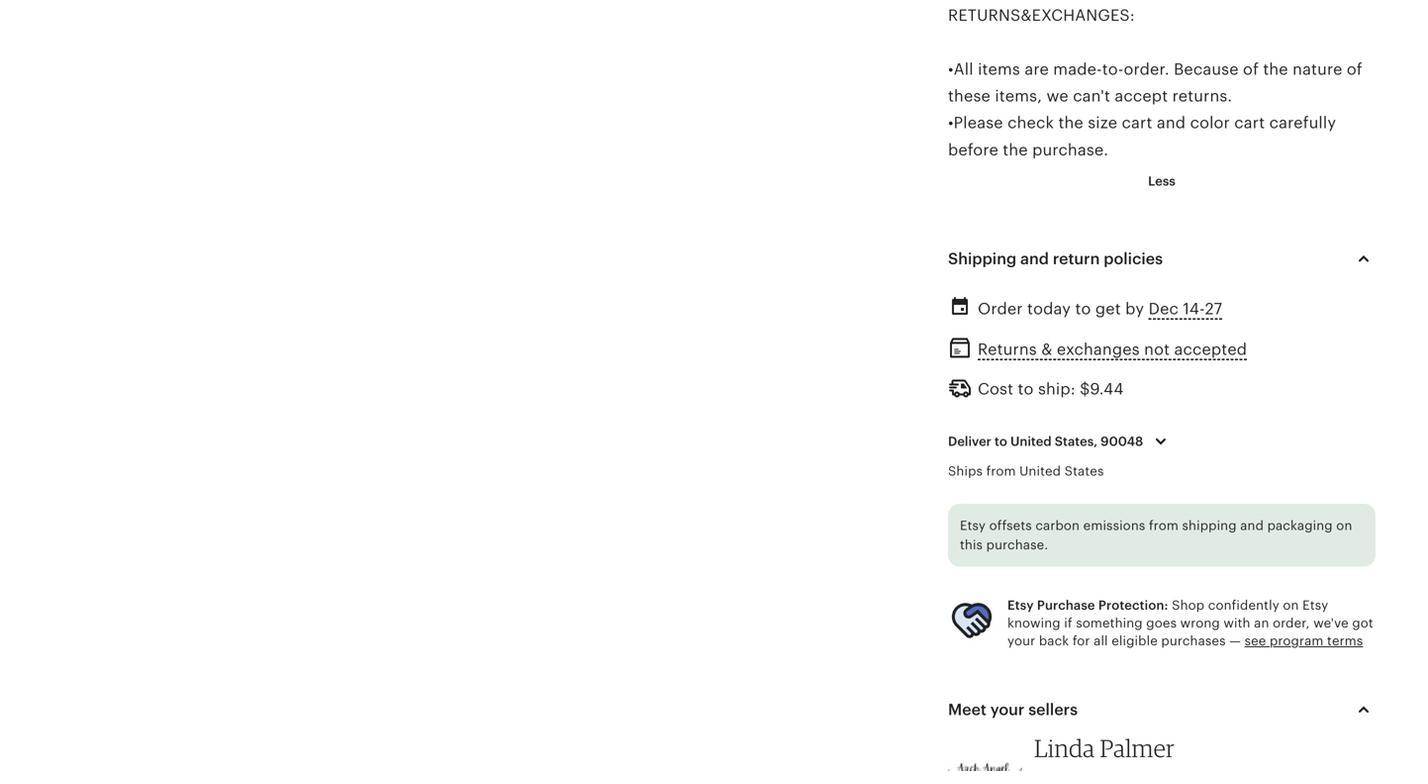 Task type: locate. For each thing, give the bounding box(es) containing it.
0 vertical spatial purchase.
[[1033, 141, 1109, 159]]

on right the packaging in the right bottom of the page
[[1337, 518, 1353, 533]]

1 horizontal spatial to
[[1018, 380, 1034, 398]]

of
[[1243, 60, 1259, 78], [1347, 60, 1363, 78]]

2 vertical spatial to
[[995, 434, 1008, 449]]

on up order,
[[1283, 598, 1299, 613]]

united inside dropdown button
[[1011, 434, 1052, 449]]

accept
[[1115, 87, 1168, 105]]

0 horizontal spatial of
[[1243, 60, 1259, 78]]

etsy up this
[[960, 518, 986, 533]]

2 horizontal spatial etsy
[[1303, 598, 1329, 613]]

policies
[[1104, 250, 1163, 268]]

united up ships from united states
[[1011, 434, 1052, 449]]

2 horizontal spatial to
[[1076, 300, 1091, 318]]

eligible
[[1112, 634, 1158, 649]]

the down the we
[[1059, 114, 1084, 132]]

•please
[[948, 114, 1004, 132]]

cart down accept
[[1122, 114, 1153, 132]]

to inside dropdown button
[[995, 434, 1008, 449]]

0 vertical spatial and
[[1157, 114, 1186, 132]]

to right the deliver
[[995, 434, 1008, 449]]

0 horizontal spatial etsy
[[960, 518, 986, 533]]

0 horizontal spatial cart
[[1122, 114, 1153, 132]]

to right 'cost'
[[1018, 380, 1034, 398]]

0 vertical spatial the
[[1263, 60, 1289, 78]]

your inside shop confidently on etsy knowing if something goes wrong with an order, we've got your back for all eligible purchases —
[[1008, 634, 1036, 649]]

united down deliver to united states, 90048
[[1020, 464, 1061, 479]]

0 horizontal spatial on
[[1283, 598, 1299, 613]]

on
[[1337, 518, 1353, 533], [1283, 598, 1299, 613]]

and
[[1157, 114, 1186, 132], [1021, 250, 1049, 268], [1241, 518, 1264, 533]]

purchases
[[1162, 634, 1226, 649]]

ships
[[948, 464, 983, 479]]

your down knowing on the bottom right
[[1008, 634, 1036, 649]]

something
[[1076, 616, 1143, 631]]

purchase. down offsets
[[987, 538, 1048, 553]]

1 horizontal spatial cart
[[1235, 114, 1265, 132]]

0 vertical spatial to
[[1076, 300, 1091, 318]]

2 horizontal spatial and
[[1241, 518, 1264, 533]]

1 vertical spatial and
[[1021, 250, 1049, 268]]

14-
[[1183, 300, 1205, 318]]

items,
[[995, 87, 1042, 105]]

the left the nature
[[1263, 60, 1289, 78]]

and inside dropdown button
[[1021, 250, 1049, 268]]

meet
[[948, 701, 987, 719]]

2 horizontal spatial the
[[1263, 60, 1289, 78]]

to left get
[[1076, 300, 1091, 318]]

purchase. down size
[[1033, 141, 1109, 159]]

united for to
[[1011, 434, 1052, 449]]

the down check
[[1003, 141, 1028, 159]]

carefully
[[1270, 114, 1337, 132]]

terms
[[1328, 634, 1364, 649]]

shop confidently on etsy knowing if something goes wrong with an order, we've got your back for all eligible purchases —
[[1008, 598, 1374, 649]]

and left return
[[1021, 250, 1049, 268]]

check
[[1008, 114, 1054, 132]]

returns & exchanges not accepted
[[978, 341, 1247, 358]]

accepted
[[1175, 341, 1247, 358]]

2 vertical spatial and
[[1241, 518, 1264, 533]]

knowing
[[1008, 616, 1061, 631]]

back
[[1039, 634, 1069, 649]]

0 vertical spatial united
[[1011, 434, 1052, 449]]

purchase.
[[1033, 141, 1109, 159], [987, 538, 1048, 553]]

program
[[1270, 634, 1324, 649]]

deliver
[[948, 434, 992, 449]]

1 horizontal spatial on
[[1337, 518, 1353, 533]]

from right ships on the bottom right of page
[[987, 464, 1016, 479]]

your
[[1008, 634, 1036, 649], [991, 701, 1025, 719]]

these
[[948, 87, 991, 105]]

carbon
[[1036, 518, 1080, 533]]

returns.
[[1173, 87, 1233, 105]]

ship:
[[1038, 380, 1076, 398]]

and left color
[[1157, 114, 1186, 132]]

are
[[1025, 60, 1049, 78]]

cart right color
[[1235, 114, 1265, 132]]

less
[[1148, 174, 1176, 189]]

of right the nature
[[1347, 60, 1363, 78]]

order
[[978, 300, 1023, 318]]

nature
[[1293, 60, 1343, 78]]

0 vertical spatial your
[[1008, 634, 1036, 649]]

1 horizontal spatial etsy
[[1008, 598, 1034, 613]]

and right "shipping"
[[1241, 518, 1264, 533]]

the
[[1263, 60, 1289, 78], [1059, 114, 1084, 132], [1003, 141, 1028, 159]]

united
[[1011, 434, 1052, 449], [1020, 464, 1061, 479]]

1 horizontal spatial of
[[1347, 60, 1363, 78]]

1 vertical spatial your
[[991, 701, 1025, 719]]

purchase
[[1037, 598, 1095, 613]]

etsy inside etsy offsets carbon emissions from shipping and packaging on this purchase.
[[960, 518, 986, 533]]

0 horizontal spatial the
[[1003, 141, 1028, 159]]

from inside etsy offsets carbon emissions from shipping and packaging on this purchase.
[[1149, 518, 1179, 533]]

deliver to united states, 90048 button
[[934, 421, 1188, 462]]

etsy up knowing on the bottom right
[[1008, 598, 1034, 613]]

sellers
[[1029, 701, 1078, 719]]

1 vertical spatial on
[[1283, 598, 1299, 613]]

see
[[1245, 634, 1267, 649]]

etsy offsets carbon emissions from shipping and packaging on this purchase.
[[960, 518, 1353, 553]]

1 horizontal spatial from
[[1149, 518, 1179, 533]]

we've
[[1314, 616, 1349, 631]]

protection:
[[1099, 598, 1169, 613]]

1 horizontal spatial the
[[1059, 114, 1084, 132]]

cost to ship: $ 9.44
[[978, 380, 1124, 398]]

states
[[1065, 464, 1104, 479]]

1 vertical spatial purchase.
[[987, 538, 1048, 553]]

2 cart from the left
[[1235, 114, 1265, 132]]

shipping and return policies button
[[931, 235, 1394, 282]]

—
[[1230, 634, 1241, 649]]

united for from
[[1020, 464, 1061, 479]]

order.
[[1124, 60, 1170, 78]]

etsy for etsy offsets carbon emissions from shipping and packaging on this purchase.
[[960, 518, 986, 533]]

0 vertical spatial on
[[1337, 518, 1353, 533]]

90048
[[1101, 434, 1144, 449]]

1 vertical spatial to
[[1018, 380, 1034, 398]]

if
[[1064, 616, 1073, 631]]

1 vertical spatial united
[[1020, 464, 1061, 479]]

1 vertical spatial from
[[1149, 518, 1179, 533]]

of right because
[[1243, 60, 1259, 78]]

your right meet
[[991, 701, 1025, 719]]

today
[[1028, 300, 1071, 318]]

1 of from the left
[[1243, 60, 1259, 78]]

1 vertical spatial the
[[1059, 114, 1084, 132]]

for
[[1073, 634, 1090, 649]]

from
[[987, 464, 1016, 479], [1149, 518, 1179, 533]]

etsy up we've
[[1303, 598, 1329, 613]]

cart
[[1122, 114, 1153, 132], [1235, 114, 1265, 132]]

1 horizontal spatial and
[[1157, 114, 1186, 132]]

0 horizontal spatial to
[[995, 434, 1008, 449]]

see program terms link
[[1245, 634, 1364, 649]]

shipping
[[1183, 518, 1237, 533]]

because
[[1174, 60, 1239, 78]]

0 horizontal spatial and
[[1021, 250, 1049, 268]]

0 horizontal spatial from
[[987, 464, 1016, 479]]

from left "shipping"
[[1149, 518, 1179, 533]]

purchase. inside •all items are made-to-order. because of the nature of these items, we can't accept returns. •please check the size cart and color cart carefully before the purchase.
[[1033, 141, 1109, 159]]

items
[[978, 60, 1021, 78]]

can't
[[1073, 87, 1111, 105]]

to
[[1076, 300, 1091, 318], [1018, 380, 1034, 398], [995, 434, 1008, 449]]



Task type: vqa. For each thing, say whether or not it's contained in the screenshot.
Bentwood Half Moon Indoor Plant Hanger with Copper Dish, Adjustable Balance Hook, Plant Hanging Decor, 4.25in Pot Plant Holder, Boho Decor
no



Task type: describe. For each thing, give the bounding box(es) containing it.
shop
[[1172, 598, 1205, 613]]

exchanges
[[1057, 341, 1140, 358]]

size
[[1088, 114, 1118, 132]]

see program terms
[[1245, 634, 1364, 649]]

return
[[1053, 250, 1100, 268]]

linda palmer
[[1034, 733, 1175, 763]]

2 vertical spatial the
[[1003, 141, 1028, 159]]

etsy for etsy purchase protection:
[[1008, 598, 1034, 613]]

shipping and return policies
[[948, 250, 1163, 268]]

to for ship:
[[1018, 380, 1034, 398]]

&
[[1042, 341, 1053, 358]]

returns & exchanges not accepted button
[[978, 335, 1247, 364]]

ships from united states
[[948, 464, 1104, 479]]

etsy purchase protection:
[[1008, 598, 1169, 613]]

linda
[[1034, 733, 1095, 763]]

states,
[[1055, 434, 1098, 449]]

to for united
[[995, 434, 1008, 449]]

meet your sellers button
[[931, 686, 1394, 733]]

palmer
[[1100, 733, 1175, 763]]

dec
[[1149, 300, 1179, 318]]

and inside etsy offsets carbon emissions from shipping and packaging on this purchase.
[[1241, 518, 1264, 533]]

$
[[1080, 380, 1090, 398]]

got
[[1353, 616, 1374, 631]]

this
[[960, 538, 983, 553]]

•all items are made-to-order. because of the nature of these items, we can't accept returns. •please check the size cart and color cart carefully before the purchase.
[[948, 60, 1363, 159]]

order today to get by dec 14-27
[[978, 300, 1223, 318]]

on inside shop confidently on etsy knowing if something goes wrong with an order, we've got your back for all eligible purchases —
[[1283, 598, 1299, 613]]

etsy inside shop confidently on etsy knowing if something goes wrong with an order, we've got your back for all eligible purchases —
[[1303, 598, 1329, 613]]

before
[[948, 141, 999, 159]]

to-
[[1103, 60, 1124, 78]]

packaging
[[1268, 518, 1333, 533]]

offsets
[[990, 518, 1032, 533]]

goes
[[1147, 616, 1177, 631]]

emissions
[[1084, 518, 1146, 533]]

and inside •all items are made-to-order. because of the nature of these items, we can't accept returns. •please check the size cart and color cart carefully before the purchase.
[[1157, 114, 1186, 132]]

9.44
[[1090, 380, 1124, 398]]

•all
[[948, 60, 974, 78]]

with
[[1224, 616, 1251, 631]]

wrong
[[1181, 616, 1220, 631]]

less button
[[1134, 163, 1191, 199]]

27
[[1205, 300, 1223, 318]]

all
[[1094, 634, 1108, 649]]

1 cart from the left
[[1122, 114, 1153, 132]]

returns&exchanges:
[[948, 6, 1135, 24]]

0 vertical spatial from
[[987, 464, 1016, 479]]

deliver to united states, 90048
[[948, 434, 1144, 449]]

meet your sellers
[[948, 701, 1078, 719]]

color
[[1190, 114, 1230, 132]]

shipping
[[948, 250, 1017, 268]]

cost
[[978, 380, 1014, 398]]

get
[[1096, 300, 1121, 318]]

returns
[[978, 341, 1037, 358]]

dec 14-27 button
[[1149, 294, 1223, 323]]

by
[[1126, 300, 1145, 318]]

2 of from the left
[[1347, 60, 1363, 78]]

made-
[[1054, 60, 1103, 78]]

an
[[1254, 616, 1270, 631]]

order,
[[1273, 616, 1310, 631]]

on inside etsy offsets carbon emissions from shipping and packaging on this purchase.
[[1337, 518, 1353, 533]]

confidently
[[1208, 598, 1280, 613]]

we
[[1047, 87, 1069, 105]]

your inside 'dropdown button'
[[991, 701, 1025, 719]]

not
[[1145, 341, 1170, 358]]

purchase. inside etsy offsets carbon emissions from shipping and packaging on this purchase.
[[987, 538, 1048, 553]]



